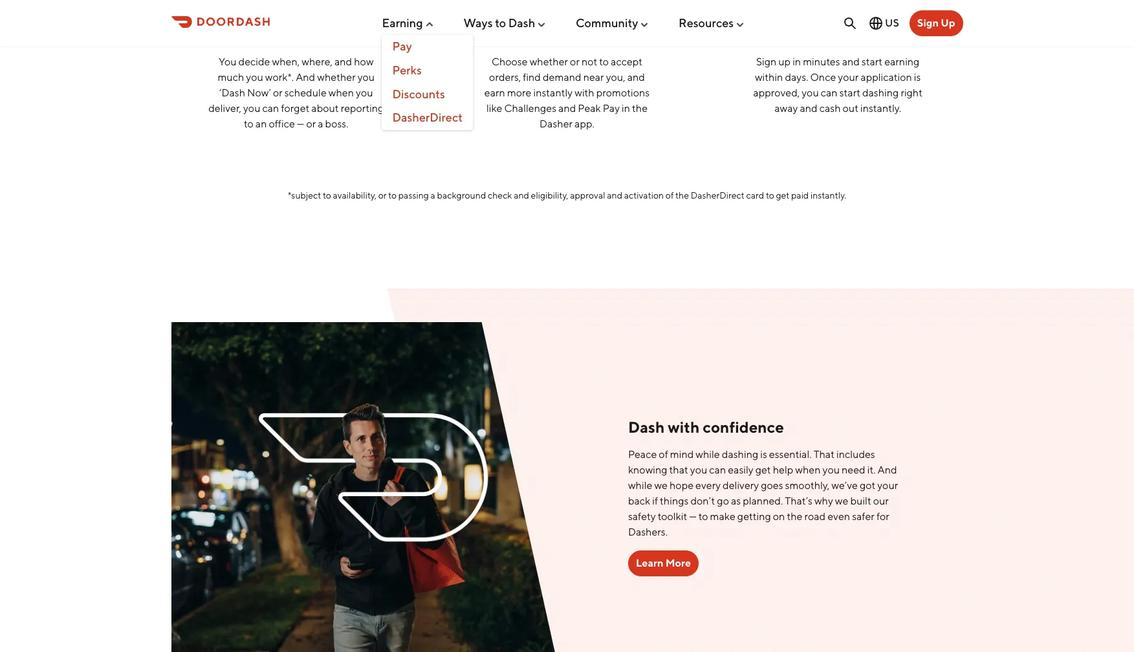 Task type: describe. For each thing, give the bounding box(es) containing it.
to left passing
[[388, 190, 397, 200]]

safety
[[628, 511, 656, 523]]

whether inside you decide when, where, and how much you work*. and whether you 'dash now' or schedule when you deliver, you can forget about reporting to an office — or a boss.
[[317, 71, 356, 83]]

for
[[877, 511, 890, 523]]

can inside you decide when, where, and how much you work*. and whether you 'dash now' or schedule when you deliver, you can forget about reporting to an office — or a boss.
[[262, 102, 279, 114]]

ways to dash link
[[464, 11, 547, 35]]

a inside you decide when, where, and how much you work*. and whether you 'dash now' or schedule when you deliver, you can forget about reporting to an office — or a boss.
[[318, 118, 323, 130]]

community link
[[576, 11, 650, 35]]

cash
[[820, 102, 841, 114]]

is inside sign up in minutes and start earning within days. once your application is approved, you can start dashing right away and cash out instantly.
[[914, 71, 921, 83]]

more
[[666, 557, 691, 570]]

— inside peace of mind while dashing is essential. that includes knowing that you can easily get help when you need it. and while we hope every delivery goes smoothly, we've got your back if things don't go as planned. that's why we built our safety toolkit — to make getting on the road even safer for dashers.
[[689, 511, 697, 523]]

1 vertical spatial a
[[431, 190, 435, 200]]

choose whether or not to accept orders, find demand near you, and earn more instantly with promotions like challenges and peak pay in the dasher app.
[[485, 55, 650, 130]]

0 horizontal spatial pay
[[392, 40, 412, 53]]

and inside you decide when, where, and how much you work*. and whether you 'dash now' or schedule when you deliver, you can forget about reporting to an office — or a boss.
[[296, 71, 315, 83]]

earning
[[382, 16, 423, 30]]

perks
[[392, 63, 422, 77]]

out
[[843, 102, 859, 114]]

hope
[[670, 480, 694, 492]]

how
[[354, 55, 374, 68]]

of inside peace of mind while dashing is essential. that includes knowing that you can easily get help when you need it. and while we hope every delivery goes smoothly, we've got your back if things don't go as planned. that's why we built our safety toolkit — to make getting on the road even safer for dashers.
[[659, 449, 668, 461]]

whether inside choose whether or not to accept orders, find demand near you, and earn more instantly with promotions like challenges and peak pay in the dasher app.
[[530, 55, 568, 68]]

discounts
[[392, 87, 445, 101]]

you
[[219, 55, 237, 68]]

you down decide
[[246, 71, 263, 83]]

in inside sign up in minutes and start earning within days. once your application is approved, you can start dashing right away and cash out instantly.
[[793, 55, 801, 68]]

getting
[[738, 511, 771, 523]]

when for dash
[[796, 464, 821, 476]]

help
[[773, 464, 794, 476]]

1 vertical spatial instantly.
[[811, 190, 847, 200]]

you down that in the right bottom of the page
[[823, 464, 840, 476]]

can inside peace of mind while dashing is essential. that includes knowing that you can easily get help when you need it. and while we hope every delivery goes smoothly, we've got your back if things don't go as planned. that's why we built our safety toolkit — to make getting on the road even safer for dashers.
[[709, 464, 726, 476]]

0 vertical spatial dash
[[508, 16, 535, 30]]

that's
[[785, 495, 813, 507]]

and down start earning quickly
[[842, 55, 860, 68]]

about
[[311, 102, 339, 114]]

instantly
[[534, 86, 573, 99]]

within
[[755, 71, 783, 83]]

smoothly,
[[785, 480, 830, 492]]

dashing inside sign up in minutes and start earning within days. once your application is approved, you can start dashing right away and cash out instantly.
[[863, 86, 899, 99]]

earn
[[485, 86, 505, 99]]

us
[[885, 17, 899, 29]]

1 horizontal spatial while
[[696, 449, 720, 461]]

you down how on the top left of page
[[358, 71, 375, 83]]

even
[[828, 511, 850, 523]]

you up 'where,'
[[304, 30, 324, 43]]

set
[[513, 30, 531, 43]]

work*.
[[265, 71, 294, 83]]

much
[[218, 71, 244, 83]]

learn
[[636, 557, 664, 570]]

your inside peace of mind while dashing is essential. that includes knowing that you can easily get help when you need it. and while we hope every delivery goes smoothly, we've got your back if things don't go as planned. that's why we built our safety toolkit — to make getting on the road even safer for dashers.
[[878, 480, 898, 492]]

goes
[[761, 480, 783, 492]]

work
[[240, 30, 269, 43]]

like
[[487, 102, 502, 114]]

and left cash
[[800, 102, 818, 114]]

— inside you decide when, where, and how much you work*. and whether you 'dash now' or schedule when you deliver, you can forget about reporting to an office — or a boss.
[[297, 118, 304, 130]]

want
[[326, 30, 353, 43]]

an
[[256, 118, 267, 130]]

to inside you decide when, where, and how much you work*. and whether you 'dash now' or schedule when you deliver, you can forget about reporting to an office — or a boss.
[[244, 118, 254, 130]]

peace
[[628, 449, 657, 461]]

to right the card
[[766, 190, 775, 200]]

your inside sign up in minutes and start earning within days. once your application is approved, you can start dashing right away and cash out instantly.
[[838, 71, 859, 83]]

every
[[696, 480, 721, 492]]

we've
[[832, 480, 858, 492]]

got
[[860, 480, 876, 492]]

delivery
[[723, 480, 759, 492]]

0 horizontal spatial start
[[840, 86, 861, 99]]

app.
[[575, 118, 595, 130]]

resources
[[679, 16, 734, 30]]

toolkit
[[658, 511, 687, 523]]

planned.
[[743, 495, 783, 507]]

if
[[652, 495, 658, 507]]

that
[[670, 464, 688, 476]]

paid
[[791, 190, 809, 200]]

road
[[805, 511, 826, 523]]

learn more link
[[628, 551, 699, 577]]

eligibility,
[[531, 190, 569, 200]]

to right *subject
[[323, 190, 331, 200]]

you,
[[606, 71, 626, 83]]

*subject to availability, or to passing a background check and eligibility, approval and activation of the dasherdirect card to get paid instantly.
[[288, 190, 847, 200]]

don't
[[691, 495, 715, 507]]

demand
[[543, 71, 582, 83]]

more
[[507, 86, 532, 99]]

and inside you decide when, where, and how much you work*. and whether you 'dash now' or schedule when you deliver, you can forget about reporting to an office — or a boss.
[[335, 55, 352, 68]]

start
[[782, 30, 809, 43]]

near
[[583, 71, 604, 83]]

easily
[[728, 464, 754, 476]]

0 vertical spatial your
[[534, 30, 558, 43]]

peak
[[578, 102, 601, 114]]

ways
[[464, 16, 493, 30]]

start earning quickly
[[782, 30, 894, 43]]

globe line image
[[869, 16, 884, 31]]

0 horizontal spatial earning
[[811, 30, 853, 43]]

find
[[523, 71, 541, 83]]

perks link
[[382, 59, 473, 83]]

0 horizontal spatial we
[[655, 480, 668, 492]]

make
[[710, 511, 736, 523]]



Task type: vqa. For each thing, say whether or not it's contained in the screenshot.
"Pay" for Pay
no



Task type: locate. For each thing, give the bounding box(es) containing it.
1 vertical spatial dasherdirect
[[691, 190, 745, 200]]

2 horizontal spatial your
[[878, 480, 898, 492]]

resources link
[[679, 11, 746, 35]]

0 horizontal spatial can
[[262, 102, 279, 114]]

1 horizontal spatial we
[[835, 495, 849, 507]]

0 horizontal spatial dashing
[[722, 449, 759, 461]]

our
[[873, 495, 889, 507]]

that
[[814, 449, 835, 461]]

when
[[272, 30, 301, 43], [329, 86, 354, 99], [796, 464, 821, 476]]

office
[[269, 118, 295, 130]]

to right not
[[599, 55, 609, 68]]

in right up
[[793, 55, 801, 68]]

to inside ways to dash link
[[495, 16, 506, 30]]

when inside you decide when, where, and how much you work*. and whether you 'dash now' or schedule when you deliver, you can forget about reporting to an office — or a boss.
[[329, 86, 354, 99]]

you up every
[[690, 464, 708, 476]]

to inside peace of mind while dashing is essential. that includes knowing that you can easily get help when you need it. and while we hope every delivery goes smoothly, we've got your back if things don't go as planned. that's why we built our safety toolkit — to make getting on the road even safer for dashers.
[[699, 511, 708, 523]]

0 vertical spatial a
[[318, 118, 323, 130]]

knowing
[[628, 464, 668, 476]]

0 vertical spatial is
[[914, 71, 921, 83]]

you
[[304, 30, 324, 43], [246, 71, 263, 83], [358, 71, 375, 83], [356, 86, 373, 99], [802, 86, 819, 99], [243, 102, 260, 114], [690, 464, 708, 476], [823, 464, 840, 476]]

1 horizontal spatial sign
[[918, 17, 939, 29]]

earning up minutes
[[811, 30, 853, 43]]

0 vertical spatial when
[[272, 30, 301, 43]]

up
[[779, 55, 791, 68]]

1 horizontal spatial dashing
[[863, 86, 899, 99]]

1 horizontal spatial your
[[838, 71, 859, 83]]

0 horizontal spatial dasherdirect
[[392, 111, 463, 125]]

and inside peace of mind while dashing is essential. that includes knowing that you can easily get help when you need it. and while we hope every delivery goes smoothly, we've got your back if things don't go as planned. that's why we built our safety toolkit — to make getting on the road even safer for dashers.
[[878, 464, 897, 476]]

things
[[660, 495, 689, 507]]

can up cash
[[821, 86, 838, 99]]

0 vertical spatial get
[[776, 190, 790, 200]]

1 horizontal spatial with
[[668, 418, 700, 436]]

and down accept
[[627, 71, 645, 83]]

is left essential.
[[761, 449, 767, 461]]

2 vertical spatial can
[[709, 464, 726, 476]]

or down about
[[306, 118, 316, 130]]

0 vertical spatial in
[[793, 55, 801, 68]]

and
[[296, 71, 315, 83], [878, 464, 897, 476]]

back
[[628, 495, 651, 507]]

0 horizontal spatial while
[[628, 480, 653, 492]]

own
[[560, 30, 583, 43]]

sign inside sign up in minutes and start earning within days. once your application is approved, you can start dashing right away and cash out instantly.
[[756, 55, 777, 68]]

dashing up "easily"
[[722, 449, 759, 461]]

when up smoothly,
[[796, 464, 821, 476]]

we
[[655, 480, 668, 492], [835, 495, 849, 507]]

deliver,
[[209, 102, 241, 114]]

confidence
[[703, 418, 784, 436]]

when inside peace of mind while dashing is essential. that includes knowing that you can easily get help when you need it. and while we hope every delivery goes smoothly, we've got your back if things don't go as planned. that's why we built our safety toolkit — to make getting on the road even safer for dashers.
[[796, 464, 821, 476]]

when,
[[272, 55, 300, 68]]

why
[[815, 495, 833, 507]]

you down now'
[[243, 102, 260, 114]]

the
[[632, 102, 648, 114], [676, 190, 689, 200], [787, 511, 803, 523]]

sign inside button
[[918, 17, 939, 29]]

— down don't
[[689, 511, 697, 523]]

1 horizontal spatial is
[[914, 71, 921, 83]]

when up 'when,'
[[272, 30, 301, 43]]

of right activation on the right
[[666, 190, 674, 200]]

1 vertical spatial the
[[676, 190, 689, 200]]

1 vertical spatial can
[[262, 102, 279, 114]]

activation
[[624, 190, 664, 200]]

start up application
[[862, 55, 883, 68]]

0 horizontal spatial your
[[534, 30, 558, 43]]

pay down the "earning"
[[392, 40, 412, 53]]

0 horizontal spatial instantly.
[[811, 190, 847, 200]]

course
[[585, 30, 622, 43]]

as
[[731, 495, 741, 507]]

and right it.
[[878, 464, 897, 476]]

instantly. right out
[[861, 102, 902, 114]]

0 vertical spatial with
[[575, 86, 595, 99]]

sign left up
[[918, 17, 939, 29]]

and
[[335, 55, 352, 68], [842, 55, 860, 68], [627, 71, 645, 83], [559, 102, 576, 114], [800, 102, 818, 114], [514, 190, 529, 200], [607, 190, 623, 200]]

'dash
[[219, 86, 245, 99]]

when for work
[[329, 86, 354, 99]]

1 horizontal spatial dash
[[628, 418, 665, 436]]

dashing down application
[[863, 86, 899, 99]]

you decide when, where, and how much you work*. and whether you 'dash now' or schedule when you deliver, you can forget about reporting to an office — or a boss.
[[209, 55, 384, 130]]

1 vertical spatial dashing
[[722, 449, 759, 461]]

1 horizontal spatial in
[[793, 55, 801, 68]]

decide
[[239, 55, 270, 68]]

or left not
[[570, 55, 580, 68]]

in inside choose whether or not to accept orders, find demand near you, and earn more instantly with promotions like challenges and peak pay in the dasher app.
[[622, 102, 630, 114]]

is up right
[[914, 71, 921, 83]]

0 vertical spatial while
[[696, 449, 720, 461]]

0 vertical spatial whether
[[530, 55, 568, 68]]

1 vertical spatial with
[[668, 418, 700, 436]]

in down promotions on the right of page
[[622, 102, 630, 114]]

with up peak
[[575, 86, 595, 99]]

1 horizontal spatial and
[[878, 464, 897, 476]]

0 horizontal spatial dash
[[508, 16, 535, 30]]

once
[[811, 71, 836, 83]]

the right on
[[787, 511, 803, 523]]

approved,
[[753, 86, 800, 99]]

can inside sign up in minutes and start earning within days. once your application is approved, you can start dashing right away and cash out instantly.
[[821, 86, 838, 99]]

whether up demand
[[530, 55, 568, 68]]

0 vertical spatial start
[[862, 55, 883, 68]]

away
[[775, 102, 798, 114]]

1 vertical spatial while
[[628, 480, 653, 492]]

orders,
[[489, 71, 521, 83]]

to right ways
[[495, 16, 506, 30]]

1 horizontal spatial get
[[776, 190, 790, 200]]

discounts link
[[382, 83, 473, 106]]

dash with confidence
[[628, 418, 784, 436]]

dasherdirect left the card
[[691, 190, 745, 200]]

you down the once
[[802, 86, 819, 99]]

promotions
[[596, 86, 650, 99]]

to down don't
[[699, 511, 708, 523]]

1 vertical spatial earning
[[885, 55, 920, 68]]

sign for sign up
[[918, 17, 939, 29]]

1 horizontal spatial —
[[689, 511, 697, 523]]

you inside sign up in minutes and start earning within days. once your application is approved, you can start dashing right away and cash out instantly.
[[802, 86, 819, 99]]

to inside choose whether or not to accept orders, find demand near you, and earn more instantly with promotions like challenges and peak pay in the dasher app.
[[599, 55, 609, 68]]

can up every
[[709, 464, 726, 476]]

2 vertical spatial the
[[787, 511, 803, 523]]

0 vertical spatial of
[[666, 190, 674, 200]]

your right the once
[[838, 71, 859, 83]]

0 horizontal spatial when
[[272, 30, 301, 43]]

you up reporting
[[356, 86, 373, 99]]

set your own course
[[513, 30, 622, 43]]

1 horizontal spatial a
[[431, 190, 435, 200]]

your up our
[[878, 480, 898, 492]]

and right check
[[514, 190, 529, 200]]

dash
[[508, 16, 535, 30], [628, 418, 665, 436]]

get up goes
[[756, 464, 771, 476]]

dashers.
[[628, 526, 668, 538]]

with up the mind
[[668, 418, 700, 436]]

your
[[534, 30, 558, 43], [838, 71, 859, 83], [878, 480, 898, 492]]

1 vertical spatial whether
[[317, 71, 356, 83]]

2 horizontal spatial the
[[787, 511, 803, 523]]

1 vertical spatial and
[[878, 464, 897, 476]]

of
[[666, 190, 674, 200], [659, 449, 668, 461]]

0 vertical spatial sign
[[918, 17, 939, 29]]

or down 'work*.'
[[273, 86, 283, 99]]

it.
[[868, 464, 876, 476]]

0 vertical spatial —
[[297, 118, 304, 130]]

background
[[437, 190, 486, 200]]

we up even
[[835, 495, 849, 507]]

1 vertical spatial get
[[756, 464, 771, 476]]

sign up button
[[910, 10, 963, 36]]

1 vertical spatial when
[[329, 86, 354, 99]]

or right availability,
[[378, 190, 387, 200]]

the inside peace of mind while dashing is essential. that includes knowing that you can easily get help when you need it. and while we hope every delivery goes smoothly, we've got your back if things don't go as planned. that's why we built our safety toolkit — to make getting on the road even safer for dashers.
[[787, 511, 803, 523]]

now'
[[247, 86, 271, 99]]

1 vertical spatial dash
[[628, 418, 665, 436]]

earning up application
[[885, 55, 920, 68]]

2 vertical spatial when
[[796, 464, 821, 476]]

0 vertical spatial dasherdirect
[[392, 111, 463, 125]]

whether down 'where,'
[[317, 71, 356, 83]]

0 vertical spatial pay
[[392, 40, 412, 53]]

reporting
[[341, 102, 384, 114]]

0 horizontal spatial in
[[622, 102, 630, 114]]

and up dasher at top
[[559, 102, 576, 114]]

or
[[570, 55, 580, 68], [273, 86, 283, 99], [306, 118, 316, 130], [378, 190, 387, 200]]

right
[[901, 86, 923, 99]]

get inside peace of mind while dashing is essential. that includes knowing that you can easily get help when you need it. and while we hope every delivery goes smoothly, we've got your back if things don't go as planned. that's why we built our safety toolkit — to make getting on the road even safer for dashers.
[[756, 464, 771, 476]]

or inside choose whether or not to accept orders, find demand near you, and earn more instantly with promotions like challenges and peak pay in the dasher app.
[[570, 55, 580, 68]]

the right activation on the right
[[676, 190, 689, 200]]

2 horizontal spatial can
[[821, 86, 838, 99]]

1 vertical spatial we
[[835, 495, 849, 507]]

instantly. right the paid
[[811, 190, 847, 200]]

0 horizontal spatial get
[[756, 464, 771, 476]]

instantly. inside sign up in minutes and start earning within days. once your application is approved, you can start dashing right away and cash out instantly.
[[861, 102, 902, 114]]

community
[[576, 16, 638, 30]]

1 vertical spatial in
[[622, 102, 630, 114]]

sign up in minutes and start earning within days. once your application is approved, you can start dashing right away and cash out instantly.
[[753, 55, 923, 114]]

need
[[842, 464, 866, 476]]

start up out
[[840, 86, 861, 99]]

ways to dash
[[464, 16, 535, 30]]

while up back
[[628, 480, 653, 492]]

*subject
[[288, 190, 321, 200]]

learn more
[[636, 557, 691, 570]]

— down forget
[[297, 118, 304, 130]]

0 horizontal spatial the
[[632, 102, 648, 114]]

dasherdirect
[[392, 111, 463, 125], [691, 190, 745, 200]]

is inside peace of mind while dashing is essential. that includes knowing that you can easily get help when you need it. and while we hope every delivery goes smoothly, we've got your back if things don't go as planned. that's why we built our safety toolkit — to make getting on the road even safer for dashers.
[[761, 449, 767, 461]]

0 vertical spatial earning
[[811, 30, 853, 43]]

earning inside sign up in minutes and start earning within days. once your application is approved, you can start dashing right away and cash out instantly.
[[885, 55, 920, 68]]

1 vertical spatial your
[[838, 71, 859, 83]]

0 horizontal spatial whether
[[317, 71, 356, 83]]

up
[[941, 17, 956, 29]]

0 vertical spatial and
[[296, 71, 315, 83]]

1 horizontal spatial can
[[709, 464, 726, 476]]

0 vertical spatial the
[[632, 102, 648, 114]]

sign for sign up in minutes and start earning within days. once your application is approved, you can start dashing right away and cash out instantly.
[[756, 55, 777, 68]]

sign up
[[918, 17, 956, 29]]

pay inside choose whether or not to accept orders, find demand near you, and earn more instantly with promotions like challenges and peak pay in the dasher app.
[[603, 102, 620, 114]]

0 vertical spatial can
[[821, 86, 838, 99]]

when up about
[[329, 86, 354, 99]]

schedule
[[285, 86, 327, 99]]

includes
[[837, 449, 875, 461]]

of left the mind
[[659, 449, 668, 461]]

and up schedule
[[296, 71, 315, 83]]

the down promotions on the right of page
[[632, 102, 648, 114]]

a down about
[[318, 118, 323, 130]]

dasher
[[540, 118, 573, 130]]

pay down promotions on the right of page
[[603, 102, 620, 114]]

and right approval on the right
[[607, 190, 623, 200]]

to left an
[[244, 118, 254, 130]]

with inside choose whether or not to accept orders, find demand near you, and earn more instantly with promotions like challenges and peak pay in the dasher app.
[[575, 86, 595, 99]]

0 vertical spatial we
[[655, 480, 668, 492]]

1 horizontal spatial when
[[329, 86, 354, 99]]

dashing inside peace of mind while dashing is essential. that includes knowing that you can easily get help when you need it. and while we hope every delivery goes smoothly, we've got your back if things don't go as planned. that's why we built our safety toolkit — to make getting on the road even safer for dashers.
[[722, 449, 759, 461]]

0 horizontal spatial sign
[[756, 55, 777, 68]]

2 vertical spatial your
[[878, 480, 898, 492]]

while right the mind
[[696, 449, 720, 461]]

whether
[[530, 55, 568, 68], [317, 71, 356, 83]]

1 horizontal spatial start
[[862, 55, 883, 68]]

2 horizontal spatial when
[[796, 464, 821, 476]]

0 horizontal spatial and
[[296, 71, 315, 83]]

0 vertical spatial dashing
[[863, 86, 899, 99]]

sign up within
[[756, 55, 777, 68]]

boss.
[[325, 118, 349, 130]]

built
[[851, 495, 871, 507]]

get left the paid
[[776, 190, 790, 200]]

application
[[861, 71, 912, 83]]

check
[[488, 190, 512, 200]]

accept
[[611, 55, 643, 68]]

time fill image
[[828, 0, 849, 17]]

the inside choose whether or not to accept orders, find demand near you, and earn more instantly with promotions like challenges and peak pay in the dasher app.
[[632, 102, 648, 114]]

can up an
[[262, 102, 279, 114]]

we up if
[[655, 480, 668, 492]]

1 vertical spatial —
[[689, 511, 697, 523]]

1 horizontal spatial pay
[[603, 102, 620, 114]]

1 vertical spatial sign
[[756, 55, 777, 68]]

1 horizontal spatial earning
[[885, 55, 920, 68]]

where,
[[302, 55, 333, 68]]

1 vertical spatial is
[[761, 449, 767, 461]]

dash up peace
[[628, 418, 665, 436]]

mind
[[670, 449, 694, 461]]

and left how on the top left of page
[[335, 55, 352, 68]]

a right passing
[[431, 190, 435, 200]]

0 horizontal spatial a
[[318, 118, 323, 130]]

1 horizontal spatial whether
[[530, 55, 568, 68]]

1 vertical spatial pay
[[603, 102, 620, 114]]

0 horizontal spatial with
[[575, 86, 595, 99]]

0 horizontal spatial —
[[297, 118, 304, 130]]

1 horizontal spatial instantly.
[[861, 102, 902, 114]]

challenges
[[504, 102, 557, 114]]

0 horizontal spatial is
[[761, 449, 767, 461]]

go
[[717, 495, 729, 507]]

card
[[746, 190, 764, 200]]

on
[[773, 511, 785, 523]]

while
[[696, 449, 720, 461], [628, 480, 653, 492]]

1 horizontal spatial the
[[676, 190, 689, 200]]

dx safedash chuck image
[[171, 322, 559, 652]]

0 vertical spatial instantly.
[[861, 102, 902, 114]]

approval
[[570, 190, 605, 200]]

your right set
[[534, 30, 558, 43]]

minutes
[[803, 55, 840, 68]]

earning
[[811, 30, 853, 43], [885, 55, 920, 68]]

1 vertical spatial start
[[840, 86, 861, 99]]

1 vertical spatial of
[[659, 449, 668, 461]]

dasherdirect down 'discounts' link
[[392, 111, 463, 125]]

in
[[793, 55, 801, 68], [622, 102, 630, 114]]

dash up set
[[508, 16, 535, 30]]

days.
[[785, 71, 809, 83]]

quickly
[[855, 30, 894, 43]]

not
[[582, 55, 598, 68]]

1 horizontal spatial dasherdirect
[[691, 190, 745, 200]]



